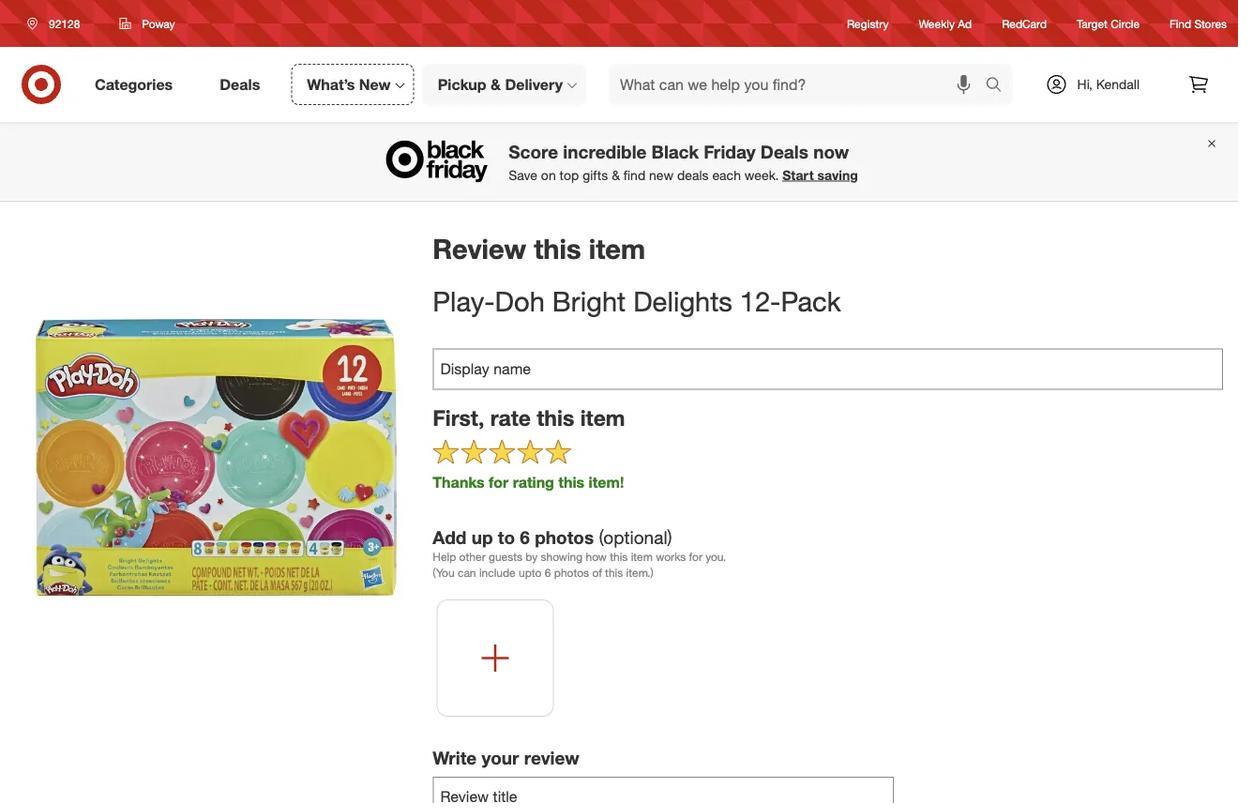 Task type: vqa. For each thing, say whether or not it's contained in the screenshot.
inflammation.
no



Task type: describe. For each thing, give the bounding box(es) containing it.
upto
[[519, 566, 542, 580]]

help
[[433, 550, 456, 564]]

search
[[978, 77, 1023, 95]]

thanks for rating this item!
[[433, 473, 624, 491]]

stores
[[1195, 16, 1228, 30]]

registry
[[848, 16, 889, 30]]

this right rate
[[537, 405, 575, 431]]

can
[[458, 566, 476, 580]]

target circle link
[[1078, 15, 1140, 32]]

92128 button
[[15, 7, 100, 40]]

deals
[[678, 167, 709, 183]]

0 vertical spatial photos
[[535, 527, 594, 548]]

find stores
[[1170, 16, 1228, 30]]

score
[[509, 141, 558, 162]]

pickup & delivery link
[[422, 64, 587, 105]]

play-
[[433, 285, 495, 318]]

to
[[498, 527, 515, 548]]

deals link
[[204, 64, 284, 105]]

what's new
[[307, 75, 391, 93]]

poway button
[[107, 7, 187, 40]]

new
[[359, 75, 391, 93]]

black
[[652, 141, 699, 162]]

doh
[[495, 285, 545, 318]]

circle
[[1111, 16, 1140, 30]]

kendall
[[1097, 76, 1140, 92]]

& inside "score incredible black friday deals now save on top gifts & find new deals each week. start saving"
[[612, 167, 620, 183]]

1 horizontal spatial 6
[[545, 566, 551, 580]]

find stores link
[[1170, 15, 1228, 32]]

categories
[[95, 75, 173, 93]]

up
[[472, 527, 493, 548]]

ad
[[959, 16, 973, 30]]

find
[[1170, 16, 1192, 30]]

0 horizontal spatial 6
[[520, 527, 530, 548]]

1 vertical spatial item
[[581, 405, 626, 431]]

1 vertical spatial photos
[[554, 566, 589, 580]]

now
[[814, 141, 850, 162]]

top
[[560, 167, 579, 183]]

what's new link
[[291, 64, 415, 105]]

you.
[[706, 550, 727, 564]]

each
[[713, 167, 741, 183]]

play-doh bright delights 12-pack
[[433, 285, 841, 318]]

& inside pickup & delivery link
[[491, 75, 501, 93]]

target
[[1078, 16, 1108, 30]]

gifts
[[583, 167, 608, 183]]

0 horizontal spatial deals
[[220, 75, 260, 93]]

redcard link
[[1003, 15, 1047, 32]]

redcard
[[1003, 16, 1047, 30]]

92128
[[49, 16, 80, 31]]

12-
[[740, 285, 781, 318]]

item!
[[589, 473, 624, 491]]

pickup & delivery
[[438, 75, 563, 93]]

poway
[[142, 16, 175, 31]]

new
[[650, 167, 674, 183]]

this up bright
[[534, 232, 582, 265]]

0 vertical spatial for
[[489, 473, 509, 491]]



Task type: locate. For each thing, give the bounding box(es) containing it.
friday
[[704, 141, 756, 162]]

(optional)
[[599, 527, 673, 548]]

1 vertical spatial for
[[689, 550, 703, 564]]

deals inside "score incredible black friday deals now save on top gifts & find new deals each week. start saving"
[[761, 141, 809, 162]]

2 vertical spatial item
[[631, 550, 653, 564]]

for inside add up to 6 photos (optional) help other guests by showing how this item works for you. (you can include upto 6 photos of this item.)
[[689, 550, 703, 564]]

this
[[534, 232, 582, 265], [537, 405, 575, 431], [559, 473, 585, 491], [610, 550, 628, 564], [605, 566, 623, 580]]

1 horizontal spatial for
[[689, 550, 703, 564]]

photos
[[535, 527, 594, 548], [554, 566, 589, 580]]

item up item.)
[[631, 550, 653, 564]]

review
[[524, 747, 580, 769]]

delights
[[634, 285, 733, 318]]

save
[[509, 167, 538, 183]]

0 vertical spatial 6
[[520, 527, 530, 548]]

add
[[433, 527, 467, 548]]

guests
[[489, 550, 523, 564]]

rate
[[491, 405, 531, 431]]

first, rate this item
[[433, 405, 626, 431]]

item inside add up to 6 photos (optional) help other guests by showing how this item works for you. (you can include upto 6 photos of this item.)
[[631, 550, 653, 564]]

what's
[[307, 75, 355, 93]]

1 horizontal spatial deals
[[761, 141, 809, 162]]

for left you.
[[689, 550, 703, 564]]

item
[[589, 232, 646, 265], [581, 405, 626, 431], [631, 550, 653, 564]]

find
[[624, 167, 646, 183]]

weekly ad link
[[919, 15, 973, 32]]

showing
[[541, 550, 583, 564]]

0 vertical spatial deals
[[220, 75, 260, 93]]

review this item
[[433, 232, 646, 265]]

deals up start
[[761, 141, 809, 162]]

hi,
[[1078, 76, 1093, 92]]

start
[[783, 167, 814, 183]]

first,
[[433, 405, 485, 431]]

search button
[[978, 64, 1023, 109]]

1 horizontal spatial &
[[612, 167, 620, 183]]

6 right to
[[520, 527, 530, 548]]

categories link
[[79, 64, 196, 105]]

week.
[[745, 167, 779, 183]]

&
[[491, 75, 501, 93], [612, 167, 620, 183]]

this left item!
[[559, 473, 585, 491]]

item up play-doh bright delights 12-pack
[[589, 232, 646, 265]]

rating
[[513, 473, 555, 491]]

& left find
[[612, 167, 620, 183]]

bright
[[553, 285, 626, 318]]

target circle
[[1078, 16, 1140, 30]]

1 vertical spatial 6
[[545, 566, 551, 580]]

0 vertical spatial item
[[589, 232, 646, 265]]

weekly
[[919, 16, 955, 30]]

of
[[593, 566, 602, 580]]

delivery
[[505, 75, 563, 93]]

6
[[520, 527, 530, 548], [545, 566, 551, 580]]

incredible
[[563, 141, 647, 162]]

your
[[482, 747, 519, 769]]

0 horizontal spatial &
[[491, 75, 501, 93]]

item.)
[[627, 566, 654, 580]]

photos up showing
[[535, 527, 594, 548]]

pickup
[[438, 75, 487, 93]]

on
[[541, 167, 556, 183]]

0 vertical spatial &
[[491, 75, 501, 93]]

write your review
[[433, 747, 580, 769]]

write
[[433, 747, 477, 769]]

for left rating at the bottom
[[489, 473, 509, 491]]

1 vertical spatial deals
[[761, 141, 809, 162]]

What can we help you find? suggestions appear below search field
[[609, 64, 991, 105]]

how
[[586, 550, 607, 564]]

for
[[489, 473, 509, 491], [689, 550, 703, 564]]

this right how
[[610, 550, 628, 564]]

item up item!
[[581, 405, 626, 431]]

deals left what's
[[220, 75, 260, 93]]

include
[[479, 566, 516, 580]]

this right of
[[605, 566, 623, 580]]

registry link
[[848, 15, 889, 32]]

1 vertical spatial &
[[612, 167, 620, 183]]

saving
[[818, 167, 859, 183]]

score incredible black friday deals now save on top gifts & find new deals each week. start saving
[[509, 141, 859, 183]]

pack
[[781, 285, 841, 318]]

hi, kendall
[[1078, 76, 1140, 92]]

6 right upto at the bottom of the page
[[545, 566, 551, 580]]

0 horizontal spatial for
[[489, 473, 509, 491]]

weekly ad
[[919, 16, 973, 30]]

works
[[656, 550, 686, 564]]

by
[[526, 550, 538, 564]]

& right pickup
[[491, 75, 501, 93]]

None text field
[[433, 349, 1224, 390], [433, 777, 894, 803], [433, 349, 1224, 390], [433, 777, 894, 803]]

photos down showing
[[554, 566, 589, 580]]

deals
[[220, 75, 260, 93], [761, 141, 809, 162]]

thanks
[[433, 473, 485, 491]]

other
[[460, 550, 486, 564]]

(you
[[433, 566, 455, 580]]

review
[[433, 232, 527, 265]]

add up to 6 photos (optional) help other guests by showing how this item works for you. (you can include upto 6 photos of this item.)
[[433, 527, 727, 580]]



